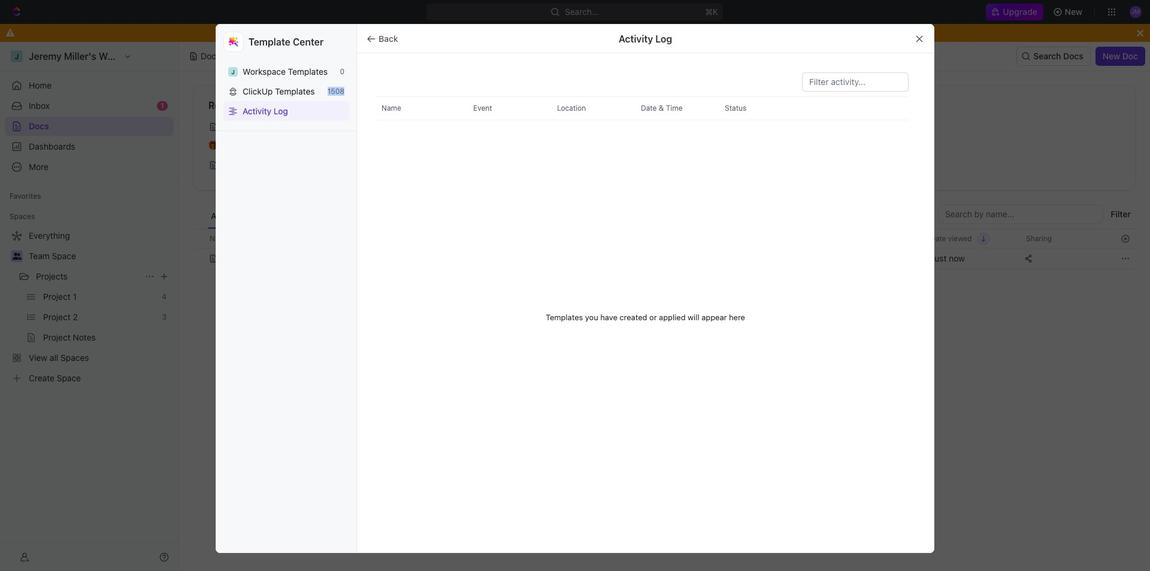 Task type: vqa. For each thing, say whether or not it's contained in the screenshot.
Gary Orlando's Workspace, , element
no



Task type: describe. For each thing, give the bounding box(es) containing it.
row containing event
[[460, 96, 909, 120]]

all button
[[208, 205, 224, 229]]

team space link
[[29, 247, 171, 266]]

favorites button
[[5, 189, 46, 204]]

viewed
[[948, 234, 972, 243]]

just now
[[930, 253, 965, 264]]

3 cell from the left
[[688, 248, 827, 270]]

now
[[949, 253, 965, 264]]

hide
[[667, 28, 685, 38]]

workspace for workspace templates
[[243, 67, 286, 77]]

activity log button
[[223, 101, 349, 121]]

all
[[211, 211, 221, 221]]

0
[[340, 67, 345, 76]]

clickup
[[243, 86, 273, 96]]

dashboards
[[29, 141, 75, 152]]

clickup templates
[[243, 86, 315, 96]]

untitled for 2nd untitled link
[[860, 122, 891, 132]]

4 column header from the left
[[827, 229, 923, 249]]

&
[[659, 104, 664, 113]]

date viewed
[[930, 234, 972, 243]]

j
[[231, 68, 235, 75]]

3 column header from the left
[[688, 229, 827, 249]]

sidebar navigation
[[0, 42, 179, 572]]

4 cell from the left
[[827, 248, 923, 270]]

inbox
[[29, 101, 50, 111]]

1 horizontal spatial activity
[[619, 33, 653, 44]]

space
[[52, 251, 76, 261]]

template
[[249, 37, 291, 47]]

event column header
[[460, 97, 546, 120]]

notifications?
[[573, 28, 626, 38]]

team space
[[29, 251, 76, 261]]

2 cell from the left
[[569, 248, 688, 270]]

0 vertical spatial log
[[656, 33, 672, 44]]

notes
[[572, 122, 595, 132]]

tree inside sidebar navigation
[[5, 226, 174, 388]]

log inside button
[[274, 106, 288, 116]]

dashboards link
[[5, 137, 174, 156]]

spaces
[[10, 212, 35, 221]]

docs inside button
[[1064, 51, 1084, 61]]

date viewed button
[[923, 229, 990, 248]]

new for new doc
[[1103, 51, 1120, 61]]

1
[[161, 101, 164, 110]]

2 column header from the left
[[569, 229, 688, 249]]

status column header
[[712, 97, 798, 120]]

workspace for workspace
[[354, 211, 398, 221]]

workspace button
[[351, 205, 401, 229]]

upgrade
[[1003, 7, 1038, 17]]

want
[[478, 28, 497, 38]]

projects
[[36, 271, 68, 282]]

🎁 link
[[204, 137, 491, 156]]

favorites inside button
[[10, 192, 41, 201]]

home
[[29, 80, 52, 90]]

you
[[461, 28, 476, 38]]

center
[[293, 37, 324, 47]]

do
[[448, 28, 459, 38]]

enable
[[510, 28, 536, 38]]

projects link
[[36, 267, 140, 286]]

Filter activity... text field
[[809, 73, 902, 91]]

recent
[[209, 100, 240, 111]]

time
[[666, 104, 683, 113]]

to
[[499, 28, 507, 38]]

date for date & time
[[641, 104, 657, 113]]

new for new
[[1065, 7, 1083, 17]]

just now row
[[194, 247, 1136, 271]]

back
[[379, 33, 398, 43]]



Task type: locate. For each thing, give the bounding box(es) containing it.
date & time column header
[[628, 97, 714, 120]]

column header
[[194, 229, 207, 249], [569, 229, 688, 249], [688, 229, 827, 249], [827, 229, 923, 249]]

project notes
[[543, 122, 595, 132]]

templates for clickup templates
[[275, 86, 315, 96]]

activity log inside activity log button
[[243, 106, 288, 116]]

date left &
[[641, 104, 657, 113]]

tab list containing all
[[208, 205, 495, 229]]

1 vertical spatial workspace
[[354, 211, 398, 221]]

team
[[29, 251, 50, 261]]

1508
[[328, 87, 345, 96]]

1 horizontal spatial untitled link
[[838, 117, 1126, 137]]

workspace inside button
[[354, 211, 398, 221]]

favorites up spaces
[[10, 192, 41, 201]]

untitled for 1st untitled link
[[225, 122, 256, 132]]

do you want to enable browser notifications? enable hide this
[[448, 28, 702, 38]]

1 vertical spatial activity
[[243, 106, 271, 116]]

0 horizontal spatial log
[[274, 106, 288, 116]]

grid
[[376, 96, 915, 539]]

1 horizontal spatial date
[[930, 234, 946, 243]]

new
[[1065, 7, 1083, 17], [1103, 51, 1120, 61]]

2 untitled from the left
[[860, 122, 891, 132]]

1 vertical spatial favorites
[[10, 192, 41, 201]]

sharing
[[1026, 234, 1052, 243]]

home link
[[5, 76, 174, 95]]

docs
[[201, 51, 220, 61], [1064, 51, 1084, 61], [29, 121, 49, 131]]

1 horizontal spatial log
[[656, 33, 672, 44]]

1 horizontal spatial docs
[[201, 51, 220, 61]]

activity inside activity log button
[[243, 106, 271, 116]]

1 vertical spatial date
[[930, 234, 946, 243]]

1 cell from the left
[[194, 248, 207, 270]]

1 horizontal spatial name
[[382, 104, 401, 113]]

date inside column header
[[641, 104, 657, 113]]

row
[[460, 96, 909, 120], [194, 229, 1136, 249]]

row containing name
[[194, 229, 1136, 249]]

0 horizontal spatial new
[[1065, 7, 1083, 17]]

new button
[[1048, 2, 1090, 22]]

0 horizontal spatial activity
[[243, 106, 271, 116]]

tree
[[5, 226, 174, 388]]

1 horizontal spatial favorites
[[526, 100, 567, 111]]

just now table
[[194, 229, 1136, 271]]

favorites up project
[[526, 100, 567, 111]]

back button
[[362, 29, 405, 48]]

1 horizontal spatial workspace
[[354, 211, 398, 221]]

new doc
[[1103, 51, 1138, 61]]

name
[[382, 104, 401, 113], [210, 234, 229, 243]]

log left 'this'
[[656, 33, 672, 44]]

search...
[[565, 7, 599, 17]]

0 horizontal spatial favorites
[[10, 192, 41, 201]]

favorites
[[526, 100, 567, 111], [10, 192, 41, 201]]

1 column header from the left
[[194, 229, 207, 249]]

0 horizontal spatial docs
[[29, 121, 49, 131]]

user group image
[[12, 253, 21, 260]]

log
[[656, 33, 672, 44], [274, 106, 288, 116]]

date inside button
[[930, 234, 946, 243]]

date & time
[[641, 104, 683, 113]]

activity
[[619, 33, 653, 44], [243, 106, 271, 116]]

search docs
[[1034, 51, 1084, 61]]

jeremy miller's workspace, , element
[[228, 67, 238, 76]]

0 horizontal spatial untitled link
[[204, 117, 491, 137]]

2 horizontal spatial docs
[[1064, 51, 1084, 61]]

status
[[725, 104, 747, 113]]

template center
[[249, 37, 324, 47]]

workspace templates
[[243, 67, 328, 77]]

untitled down 'filter activity...' text field
[[860, 122, 891, 132]]

project notes link
[[521, 117, 808, 137]]

⌘k
[[706, 7, 719, 17]]

1 untitled link from the left
[[204, 117, 491, 137]]

search
[[1034, 51, 1061, 61]]

0 vertical spatial activity
[[619, 33, 653, 44]]

docs link
[[5, 117, 174, 136]]

docs right search
[[1064, 51, 1084, 61]]

templates for workspace templates
[[288, 67, 328, 77]]

just
[[930, 253, 947, 264]]

enable
[[634, 28, 661, 38]]

1 horizontal spatial untitled
[[860, 122, 891, 132]]

1 vertical spatial log
[[274, 106, 288, 116]]

activity log left 'this'
[[619, 33, 672, 44]]

0 vertical spatial name
[[382, 104, 401, 113]]

0 vertical spatial templates
[[288, 67, 328, 77]]

date
[[641, 104, 657, 113], [930, 234, 946, 243]]

name column header
[[376, 97, 463, 120]]

🎁
[[209, 141, 218, 150]]

search docs button
[[1017, 47, 1091, 66]]

docs inside sidebar navigation
[[29, 121, 49, 131]]

name inside column header
[[382, 104, 401, 113]]

new inside new 'button'
[[1065, 7, 1083, 17]]

2 untitled link from the left
[[838, 117, 1126, 137]]

name down all button
[[210, 234, 229, 243]]

Search by name... text field
[[945, 206, 1097, 223]]

date for date viewed
[[930, 234, 946, 243]]

name up 🎁 link
[[382, 104, 401, 113]]

new inside new doc "button"
[[1103, 51, 1120, 61]]

activity left hide
[[619, 33, 653, 44]]

1 vertical spatial activity log
[[243, 106, 288, 116]]

1 untitled from the left
[[225, 122, 256, 132]]

0 horizontal spatial activity log
[[243, 106, 288, 116]]

workspace
[[243, 67, 286, 77], [354, 211, 398, 221]]

untitled
[[225, 122, 256, 132], [860, 122, 891, 132]]

0 vertical spatial date
[[641, 104, 657, 113]]

new up the search docs
[[1065, 7, 1083, 17]]

1 vertical spatial templates
[[275, 86, 315, 96]]

templates up activity log button
[[275, 86, 315, 96]]

0 vertical spatial activity log
[[619, 33, 672, 44]]

1 vertical spatial row
[[194, 229, 1136, 249]]

0 horizontal spatial untitled
[[225, 122, 256, 132]]

cell
[[194, 248, 207, 270], [569, 248, 688, 270], [688, 248, 827, 270], [827, 248, 923, 270]]

untitled down the recent
[[225, 122, 256, 132]]

tree containing team space
[[5, 226, 174, 388]]

1 horizontal spatial new
[[1103, 51, 1120, 61]]

doc
[[1123, 51, 1138, 61]]

0 vertical spatial workspace
[[243, 67, 286, 77]]

templates
[[288, 67, 328, 77], [275, 86, 315, 96]]

location column header
[[544, 97, 630, 120]]

0 horizontal spatial date
[[641, 104, 657, 113]]

new doc button
[[1096, 47, 1146, 66]]

templates down the center
[[288, 67, 328, 77]]

date up just
[[930, 234, 946, 243]]

project
[[543, 122, 570, 132]]

log down "clickup templates"
[[274, 106, 288, 116]]

0 vertical spatial new
[[1065, 7, 1083, 17]]

1 horizontal spatial activity log
[[619, 33, 672, 44]]

0 vertical spatial row
[[460, 96, 909, 120]]

0 horizontal spatial name
[[210, 234, 229, 243]]

browser
[[538, 28, 570, 38]]

docs up the recent
[[201, 51, 220, 61]]

activity log down clickup
[[243, 106, 288, 116]]

name inside just now table
[[210, 234, 229, 243]]

0 horizontal spatial workspace
[[243, 67, 286, 77]]

new left doc
[[1103, 51, 1120, 61]]

untitled link
[[204, 117, 491, 137], [838, 117, 1126, 137]]

upgrade link
[[986, 4, 1043, 20]]

grid containing name
[[376, 96, 915, 539]]

1 vertical spatial new
[[1103, 51, 1120, 61]]

tab list
[[208, 205, 495, 229]]

this
[[688, 28, 702, 38]]

location
[[557, 104, 586, 113]]

0 vertical spatial favorites
[[526, 100, 567, 111]]

event
[[473, 104, 492, 113]]

activity log
[[619, 33, 672, 44], [243, 106, 288, 116]]

docs down inbox at the top left
[[29, 121, 49, 131]]

1 vertical spatial name
[[210, 234, 229, 243]]

activity down clickup
[[243, 106, 271, 116]]



